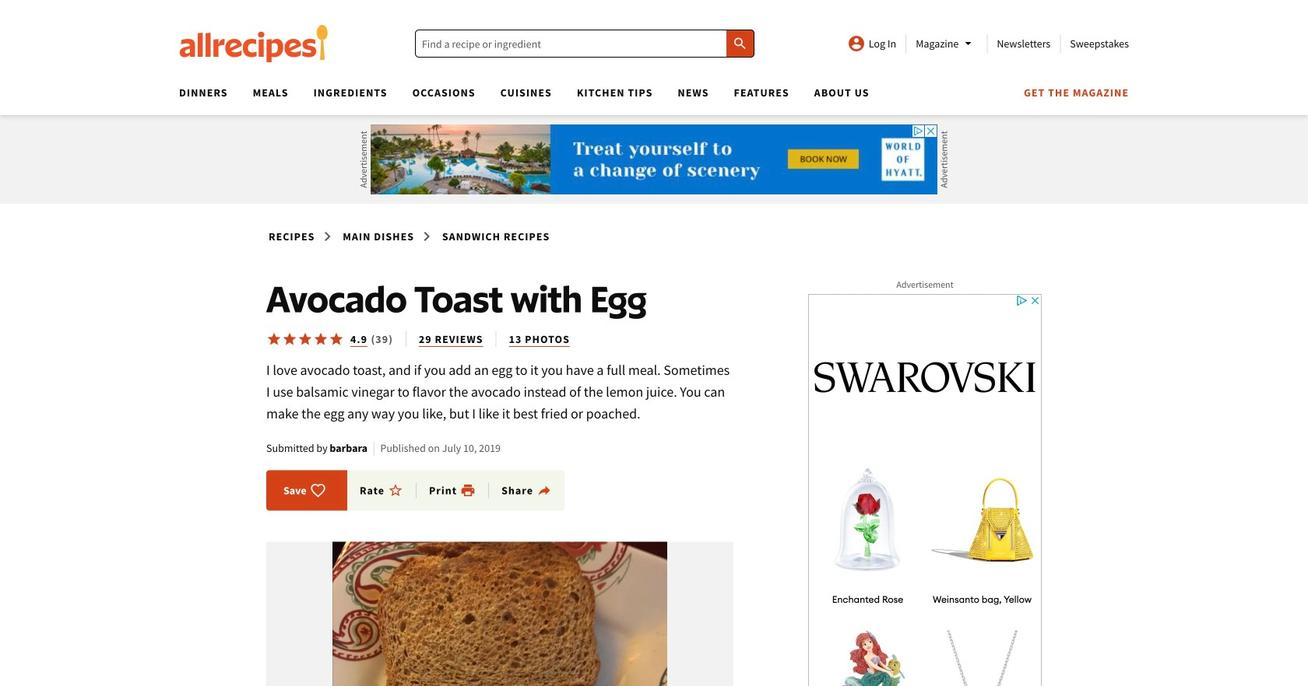 Task type: locate. For each thing, give the bounding box(es) containing it.
recipe social share star empty image
[[388, 483, 403, 499]]

banner
[[0, 0, 1308, 687]]

star image
[[297, 332, 313, 347], [313, 332, 329, 347]]

star image
[[266, 332, 282, 347], [282, 332, 297, 347], [329, 332, 344, 347]]

2 chevron_right image from the left
[[417, 227, 436, 246]]

advertisement element
[[371, 125, 938, 195], [808, 294, 1042, 687]]

click to search image
[[732, 36, 748, 51]]

Find a recipe or ingredient text field
[[415, 30, 754, 58]]

1 horizontal spatial chevron_right image
[[417, 227, 436, 246]]

None search field
[[415, 30, 754, 58]]

chevron_right image
[[318, 227, 337, 246], [417, 227, 436, 246]]

1 chevron_right image from the left
[[318, 227, 337, 246]]

0 vertical spatial advertisement element
[[371, 125, 938, 195]]

1 vertical spatial advertisement element
[[808, 294, 1042, 687]]

0 horizontal spatial chevron_right image
[[318, 227, 337, 246]]

2 star image from the left
[[282, 332, 297, 347]]

visit allrecipes' homepage image
[[179, 25, 329, 62]]

share image
[[537, 483, 552, 499]]

1 star image from the left
[[297, 332, 313, 347]]



Task type: vqa. For each thing, say whether or not it's contained in the screenshot.
search box
yes



Task type: describe. For each thing, give the bounding box(es) containing it.
caret_down image
[[959, 34, 978, 53]]

favorite image
[[310, 483, 326, 499]]

print this article. image
[[460, 483, 476, 499]]

3 star image from the left
[[329, 332, 344, 347]]

header navigation
[[167, 81, 1129, 115]]

account image
[[847, 34, 866, 53]]

1 star image from the left
[[266, 332, 282, 347]]

2 star image from the left
[[313, 332, 329, 347]]



